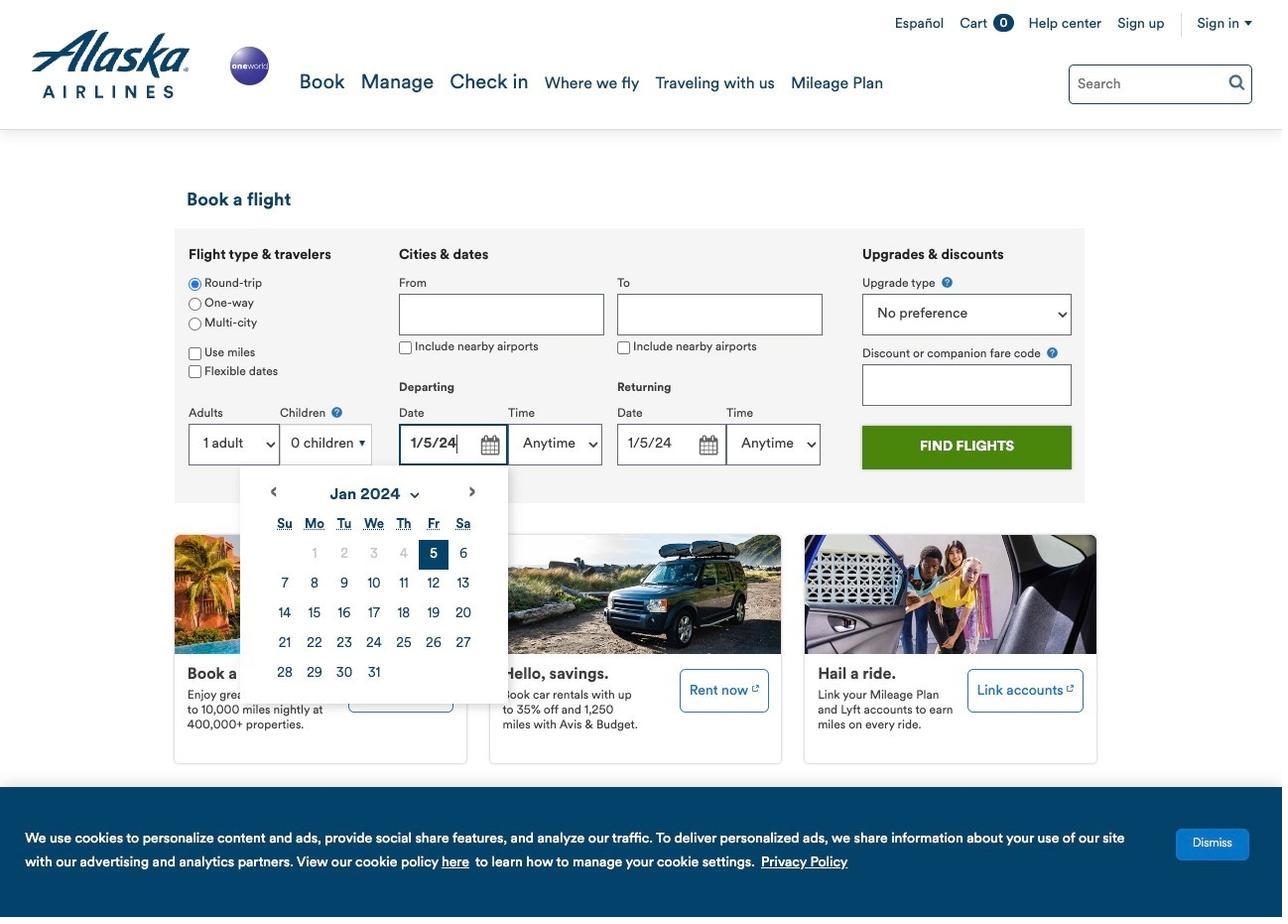 Task type: describe. For each thing, give the bounding box(es) containing it.
cookieconsent dialog
[[0, 787, 1282, 917]]

1   radio from the top
[[189, 278, 201, 290]]

photo of a hotel with a swimming pool and palm trees image
[[175, 535, 466, 654]]

2 open datepicker image from the left
[[694, 432, 722, 459]]

alaska airlines logo image
[[30, 30, 192, 99]]

3 row from the top
[[270, 599, 478, 629]]

5 row from the top
[[270, 659, 478, 689]]

2 row from the top
[[270, 570, 478, 599]]

rent now image
[[752, 678, 759, 695]]

some kids opening a door image
[[805, 535, 1097, 654]]



Task type: vqa. For each thing, say whether or not it's contained in the screenshot.
second   option from the top of the page
yes



Task type: locate. For each thing, give the bounding box(es) containing it.
1 horizontal spatial open datepicker image
[[694, 432, 722, 459]]

header nav bar navigation
[[0, 0, 1282, 130]]

  radio
[[189, 297, 201, 310]]

1 vertical spatial   radio
[[189, 317, 201, 330]]

None submit
[[862, 425, 1072, 469]]

None checkbox
[[189, 366, 201, 379]]

book rides image
[[1067, 678, 1074, 695]]

  radio
[[189, 278, 201, 290], [189, 317, 201, 330]]

0 horizontal spatial open datepicker image
[[475, 432, 503, 459]]

row
[[270, 540, 478, 570], [270, 570, 478, 599], [270, 599, 478, 629], [270, 629, 478, 659], [270, 659, 478, 689]]

photo of an suv driving towards a mountain image
[[490, 535, 781, 654]]

cell
[[300, 540, 330, 570], [330, 540, 359, 570], [359, 540, 389, 570], [389, 540, 419, 570], [419, 540, 449, 570], [449, 540, 478, 570], [270, 570, 300, 599], [300, 570, 330, 599], [330, 570, 359, 599], [359, 570, 389, 599], [389, 570, 419, 599], [419, 570, 449, 599], [449, 570, 478, 599], [270, 599, 300, 629], [300, 599, 330, 629], [330, 599, 359, 629], [359, 599, 389, 629], [389, 599, 419, 629], [419, 599, 449, 629], [449, 599, 478, 629], [270, 629, 300, 659], [300, 629, 330, 659], [330, 629, 359, 659], [359, 629, 389, 659], [389, 629, 419, 659], [419, 629, 449, 659], [449, 629, 478, 659], [270, 659, 300, 689], [300, 659, 330, 689], [330, 659, 359, 689], [359, 659, 389, 689]]

  checkbox
[[189, 347, 201, 360]]

open datepicker image
[[475, 432, 503, 459], [694, 432, 722, 459]]

1 open datepicker image from the left
[[475, 432, 503, 459]]

  radio down   option
[[189, 317, 201, 330]]

search button image
[[1229, 73, 1246, 90]]

grid
[[270, 510, 478, 689]]

1 row from the top
[[270, 540, 478, 570]]

2   radio from the top
[[189, 317, 201, 330]]

None text field
[[399, 294, 604, 336], [617, 294, 823, 336], [862, 364, 1072, 405], [399, 294, 604, 336], [617, 294, 823, 336], [862, 364, 1072, 405]]

  radio up   option
[[189, 278, 201, 290]]

None checkbox
[[399, 341, 412, 354], [617, 341, 630, 354], [399, 341, 412, 354], [617, 341, 630, 354]]

None text field
[[399, 424, 508, 465], [617, 424, 727, 465], [399, 424, 508, 465], [617, 424, 727, 465]]

option group
[[189, 275, 372, 334]]

0 vertical spatial   radio
[[189, 278, 201, 290]]

group
[[175, 228, 385, 492], [240, 248, 836, 704], [862, 275, 1072, 405]]

oneworld logo image
[[226, 43, 272, 89]]

Search text field
[[1069, 65, 1253, 104]]

4 row from the top
[[270, 629, 478, 659]]



